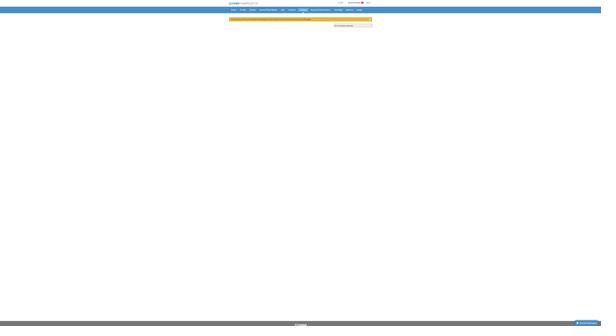 Task type: locate. For each thing, give the bounding box(es) containing it.
1 horizontal spatial the
[[376, 24, 379, 27]]

3 to from the left
[[394, 24, 397, 27]]

page.
[[410, 24, 415, 27]]

asn
[[375, 11, 380, 15]]

to right panel
[[394, 24, 397, 27]]

the
[[356, 24, 360, 27], [376, 24, 379, 27]]

service/time sheets link
[[344, 10, 372, 15]]

to left a
[[328, 24, 330, 27]]

to left link
[[321, 24, 323, 27]]

2 the from the left
[[376, 24, 379, 27]]

performance
[[426, 11, 441, 15]]

setup link
[[474, 10, 486, 15]]

2 to from the left
[[328, 24, 330, 27]]

coupa supplier portal image
[[303, 1, 346, 9]]

and
[[344, 24, 348, 27]]

you'll
[[308, 24, 314, 27]]

0 horizontal spatial the
[[356, 24, 360, 27]]

to
[[321, 24, 323, 27], [328, 24, 330, 27], [394, 24, 397, 27]]

No connected customers field
[[446, 32, 498, 36]]

access
[[397, 24, 404, 27]]

invoices link
[[383, 10, 397, 15]]

invoices
[[385, 11, 395, 15]]

the right in
[[376, 24, 379, 27]]

bjord link
[[450, 2, 461, 5]]

catalogs link
[[398, 10, 412, 15]]

orders link
[[331, 10, 344, 15]]

notifications link
[[463, 1, 486, 7]]

business performance link
[[413, 10, 443, 15]]

a
[[331, 24, 332, 27]]

navigation
[[450, 1, 497, 7]]

asn link
[[373, 10, 382, 15]]

sourcing link
[[444, 10, 459, 15]]

add-
[[462, 11, 467, 15]]

1 horizontal spatial to
[[328, 24, 330, 27]]

panel
[[388, 24, 394, 27]]

this
[[405, 24, 409, 27]]

catalogs
[[400, 11, 410, 15]]

help
[[489, 2, 495, 5]]

2 horizontal spatial to
[[394, 24, 397, 27]]

profile link
[[318, 10, 330, 15]]

admin
[[380, 24, 387, 27]]

0 horizontal spatial to
[[321, 24, 323, 27]]

the right assign
[[356, 24, 360, 27]]

ons
[[467, 11, 471, 15]]

sourcing
[[446, 11, 457, 15]]

service/time sheets
[[346, 11, 370, 15]]

service/time
[[346, 11, 362, 15]]



Task type: describe. For each thing, give the bounding box(es) containing it.
customer
[[333, 24, 343, 27]]

business
[[415, 11, 425, 15]]

add-ons
[[462, 11, 471, 15]]

in
[[373, 24, 375, 27]]

sheets
[[362, 11, 370, 15]]

link
[[324, 24, 328, 27]]

business performance
[[415, 11, 441, 15]]

orders
[[333, 11, 341, 15]]

permission
[[360, 24, 373, 27]]

profile
[[320, 11, 328, 15]]

notifications
[[465, 2, 482, 5]]

assign
[[349, 24, 356, 27]]

add-ons link
[[459, 10, 474, 15]]

bjord
[[451, 2, 458, 5]]

need
[[315, 24, 320, 27]]

home link
[[306, 10, 318, 15]]

1 the from the left
[[356, 24, 360, 27]]

help link
[[487, 2, 497, 5]]

navigation containing bjord
[[450, 1, 497, 7]]

home
[[308, 11, 315, 15]]

setup
[[477, 11, 483, 15]]

you'll need to link to a customer and assign the permission in the admin panel to access this page.
[[308, 24, 415, 27]]

1 to from the left
[[321, 24, 323, 27]]



Task type: vqa. For each thing, say whether or not it's contained in the screenshot.
Service/Time Sheets
yes



